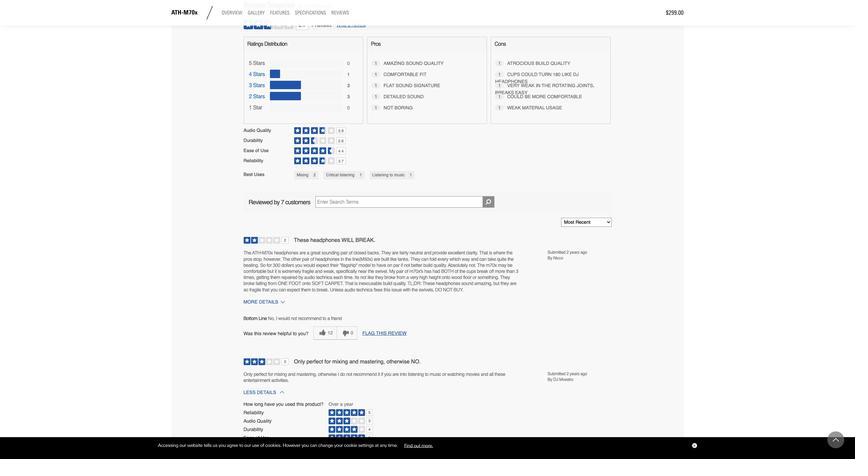 Task type: vqa. For each thing, say whether or not it's contained in the screenshot.


Task type: locate. For each thing, give the bounding box(es) containing it.
submitted up dj
[[548, 372, 566, 377]]

0 vertical spatial is
[[489, 251, 492, 256]]

submitted inside submitted 2 years ago by nicco
[[548, 250, 566, 255]]

0 vertical spatial ath-
[[171, 9, 183, 16]]

be up than
[[508, 263, 513, 268]]

3.7
[[338, 159, 344, 164]]

2 years from the top
[[570, 372, 580, 377]]

0 vertical spatial bottom
[[244, 316, 258, 322]]

2 bottom from the top
[[244, 449, 258, 455]]

1 bottom from the top
[[244, 316, 258, 322]]

submitted 2 years ago by dj mvestro
[[548, 372, 587, 382]]

0 horizontal spatial if
[[381, 372, 383, 378]]

0 horizontal spatial 4
[[249, 71, 252, 77]]

recommend down only perfect for mixing and mastering, otherwise no.
[[353, 372, 377, 378]]

otherwise up into
[[387, 359, 410, 365]]

that
[[479, 251, 488, 256], [345, 281, 353, 287]]

us
[[213, 443, 217, 449]]

2 vertical spatial i
[[277, 449, 279, 455]]

reliability
[[244, 158, 263, 164], [244, 411, 264, 416]]

reviews up write
[[331, 10, 349, 16]]

1 by from the top
[[548, 256, 552, 261]]

repaired
[[281, 275, 297, 281]]

stars for 3 stars
[[253, 82, 265, 89]]

is down its
[[355, 281, 358, 287]]

a left year
[[340, 402, 343, 408]]

is up "take"
[[489, 251, 492, 256]]

bottom for bottom line no, i would not recommend to a friend
[[244, 316, 258, 322]]

time. right any at the bottom of page
[[388, 443, 398, 449]]

to down change
[[317, 449, 320, 455]]

model
[[359, 263, 371, 268]]

1 horizontal spatial or
[[473, 275, 477, 281]]

in right weak
[[536, 83, 541, 88]]

0 vertical spatial broke
[[384, 275, 395, 281]]

music left watching
[[430, 372, 441, 378]]

1 vertical spatial by
[[548, 377, 552, 382]]

built
[[381, 257, 389, 262]]

but down something. at the bottom of page
[[494, 281, 500, 287]]

they
[[381, 251, 391, 256], [411, 257, 420, 262], [500, 275, 510, 281]]

2 reliability from the top
[[244, 411, 264, 416]]

by
[[298, 3, 302, 9], [274, 199, 280, 206], [298, 275, 303, 281]]

1 for comfortable fit
[[375, 72, 377, 77]]

ago inside submitted 2 years ago by dj mvestro
[[581, 372, 587, 377]]

or left watching
[[442, 372, 446, 378]]

1 reliability from the top
[[244, 158, 263, 164]]

4
[[249, 71, 252, 77], [368, 428, 371, 433]]

swivels,
[[419, 287, 434, 293]]

review
[[388, 331, 407, 336], [263, 331, 276, 337]]

breaks
[[495, 90, 514, 95]]

1 vertical spatial it
[[378, 372, 380, 378]]

like inside cups could turn 180 like dj headphones
[[562, 72, 572, 77]]

otherwise left do
[[318, 372, 337, 378]]

of up use
[[256, 436, 260, 441]]

2 vertical spatial the
[[477, 263, 485, 268]]

review right flag
[[388, 331, 407, 336]]

1 horizontal spatial the
[[282, 257, 290, 262]]

1 vertical spatial quality.
[[393, 281, 407, 287]]

ease up use
[[244, 436, 254, 441]]

are up other
[[300, 251, 306, 256]]

4 stars
[[249, 71, 265, 77]]

not
[[384, 105, 393, 111]]

technica down inexcusable
[[356, 287, 373, 293]]

1 vertical spatial audio
[[345, 287, 355, 293]]

2 horizontal spatial is
[[489, 251, 492, 256]]

for up activities.
[[268, 372, 273, 378]]

by up 'foot' at the bottom of the page
[[298, 275, 303, 281]]

cross image
[[693, 445, 696, 448]]

0 horizontal spatial these
[[294, 238, 309, 244]]

5 for ease of use
[[368, 436, 371, 441]]

more up weak material usage in the top right of the page
[[532, 94, 546, 99]]

1 vertical spatial broke
[[244, 281, 255, 287]]

details inside "dropdown button"
[[257, 390, 276, 396]]

the right quite
[[508, 257, 514, 262]]

1 vertical spatial rated 5 out of 5 stars image
[[329, 435, 373, 443]]

rated 3 out of 5 stars image up the entertainment at bottom left
[[244, 359, 289, 367]]

1 horizontal spatial but
[[494, 281, 500, 287]]

less details
[[244, 390, 276, 396]]

would for not
[[278, 316, 290, 322]]

would right no,
[[278, 316, 290, 322]]

1 for amazing sound quality
[[375, 61, 377, 66]]

rated 5 out of 5 stars image for reliability
[[329, 410, 373, 418]]

line for yes, i would recommend to a friend
[[259, 449, 267, 455]]

0 horizontal spatial rated 3 out of 5 stars image
[[244, 359, 289, 367]]

they up built
[[381, 251, 391, 256]]

than
[[506, 269, 515, 274]]

by for these headphones will break.
[[548, 256, 552, 261]]

rated 2.7 out of 5 stars image
[[244, 20, 309, 30]]

headphones
[[495, 79, 528, 84], [310, 238, 340, 244], [274, 251, 298, 256], [315, 257, 340, 262], [436, 281, 460, 287]]

was
[[244, 331, 253, 337]]

technica down weak, on the left of page
[[316, 275, 332, 281]]

line for no, i would not recommend to a friend
[[259, 316, 267, 322]]

quality up fit
[[424, 61, 444, 66]]

1 quality from the left
[[424, 61, 444, 66]]

4.4
[[338, 149, 344, 154]]

2 vertical spatial stars
[[253, 94, 265, 100]]

0 horizontal spatial our
[[179, 443, 186, 449]]

0 vertical spatial reliability
[[244, 158, 263, 164]]

mixing inside only perfect for mixing and mastering, otherwise i do not recommend it if you are into listening to music or watching movies and all these entertainment activities.
[[274, 372, 287, 378]]

2 vertical spatial by
[[298, 275, 303, 281]]

both
[[441, 269, 454, 274]]

fragile up soft
[[302, 269, 314, 274]]

review for was this review helpful to you?
[[263, 331, 276, 337]]

2 rated 5 out of 5 stars image from the top
[[329, 435, 373, 443]]

1 horizontal spatial perfect
[[307, 359, 323, 365]]

details
[[259, 300, 278, 305], [257, 390, 276, 396]]

par
[[393, 263, 400, 268]]

or inside the ath-m70x headphones are a great sounding pair of closed backs. they are fairly neutral and provide excellent clarity. that is where the pros stop, however. the other pair of headphones in the line(m50x) are built like tanks. they can fold every which way and can take quite the beating. so for 300 dollars you would expect their "flagship" model to have on par if not better build quality. absolutely not. the m70x may be comfortable but it is extremely fragile and weak, specifically near the swivel. my pair of m70x's has had both of the cups break off more than 3 times, getting them repaired by audio technica each time. its not like they broke from a very high height onto wood floor or something. they broke falling from one foot onto soft carpet. that is inexcusable build quality.   tl;dr: these headphones sound amazing, but they are so fragile that you can expect them to break. unless audio technica fixes this issue with the swivels, do not buy.
[[473, 275, 477, 281]]

our left website on the bottom of page
[[179, 443, 186, 449]]

m70x's
[[409, 269, 423, 274]]

comfortable down the rotating
[[547, 94, 582, 99]]

these
[[294, 238, 309, 244], [423, 281, 435, 287]]

accessing
[[158, 443, 178, 449]]

have up swivel.
[[377, 263, 386, 268]]

mixing
[[332, 359, 348, 365], [274, 372, 287, 378]]

this inside the ath-m70x headphones are a great sounding pair of closed backs. they are fairly neutral and provide excellent clarity. that is where the pros stop, however. the other pair of headphones in the line(m50x) are built like tanks. they can fold every which way and can take quite the beating. so for 300 dollars you would expect their "flagship" model to have on par if not better build quality. absolutely not. the m70x may be comfortable but it is extremely fragile and weak, specifically near the swivel. my pair of m70x's has had both of the cups break off more than 3 times, getting them repaired by audio technica each time. its not like they broke from a very high height onto wood floor or something. they broke falling from one foot onto soft carpet. that is inexcusable build quality.   tl;dr: these headphones sound amazing, but they are so fragile that you can expect them to break. unless audio technica fixes this issue with the swivels, do not buy.
[[384, 287, 390, 293]]

1 horizontal spatial review
[[388, 331, 407, 336]]

rated 3 out of 5 stars image
[[244, 359, 289, 367], [329, 418, 373, 426]]

1 horizontal spatial 7
[[311, 23, 314, 28]]

recommend down the however
[[292, 449, 316, 455]]

the
[[542, 83, 551, 88], [507, 251, 513, 256], [345, 257, 351, 262], [508, 257, 514, 262], [368, 269, 374, 274], [459, 269, 466, 274], [412, 287, 418, 293]]

7 left customers
[[281, 199, 284, 206]]

2 horizontal spatial like
[[562, 72, 572, 77]]

in up "flagship"
[[341, 257, 344, 262]]

2 vertical spatial for
[[268, 372, 273, 378]]

ago inside submitted 2 years ago by nicco
[[581, 250, 587, 255]]

years inside submitted 2 years ago by dj mvestro
[[570, 372, 580, 377]]

2 by from the top
[[548, 377, 552, 382]]

break.
[[356, 238, 375, 244]]

1 line from the top
[[259, 316, 267, 322]]

submitted for these headphones will break.
[[548, 250, 566, 255]]

1 vertical spatial only
[[244, 372, 253, 378]]

to right listening
[[390, 173, 393, 178]]

1 vertical spatial i
[[338, 372, 339, 378]]

2 vertical spatial like
[[368, 275, 374, 281]]

4 for 4
[[368, 428, 371, 433]]

find out more. link
[[399, 441, 438, 451]]

this right fixes
[[384, 287, 390, 293]]

reliability up best uses
[[244, 158, 263, 164]]

1 horizontal spatial it
[[378, 372, 380, 378]]

you left into
[[384, 372, 391, 378]]

i down accessing our website tells us you agree to our use of cookies. however you can change your cookie settings at any time.
[[277, 449, 279, 455]]

i for no, i would not recommend to a friend
[[276, 316, 277, 322]]

1 horizontal spatial build
[[423, 263, 433, 268]]

1 horizontal spatial mixing
[[332, 359, 348, 365]]

only for only perfect for mixing and mastering, otherwise i do not recommend it if you are into listening to music or watching movies and all these entertainment activities.
[[244, 372, 253, 378]]

time.
[[344, 275, 354, 281], [388, 443, 398, 449]]

2 submitted from the top
[[548, 372, 566, 377]]

line down use
[[259, 449, 267, 455]]

i inside only perfect for mixing and mastering, otherwise i do not recommend it if you are into listening to music or watching movies and all these entertainment activities.
[[338, 372, 339, 378]]

0 horizontal spatial review
[[263, 331, 276, 337]]

0 horizontal spatial comfortable
[[244, 269, 266, 274]]

2 inside image
[[284, 238, 286, 243]]

is down 300
[[278, 269, 281, 274]]

use up cookies.
[[261, 436, 269, 441]]

1 horizontal spatial ath-
[[252, 251, 262, 256]]

stars
[[253, 71, 265, 77], [253, 82, 265, 89], [253, 94, 265, 100]]

only perfect for mixing and mastering, otherwise no.
[[294, 359, 421, 365]]

5 up settings
[[368, 436, 371, 441]]

they down swivel.
[[375, 275, 383, 281]]

2 audio from the top
[[244, 419, 256, 425]]

1 vertical spatial pair
[[302, 257, 309, 262]]

0 vertical spatial if
[[401, 263, 403, 268]]

0 horizontal spatial like
[[368, 275, 374, 281]]

3 inside the ath-m70x headphones are a great sounding pair of closed backs. they are fairly neutral and provide excellent clarity. that is where the pros stop, however. the other pair of headphones in the line(m50x) are built like tanks. they can fold every which way and can take quite the beating. so for 300 dollars you would expect their "flagship" model to have on par if not better build quality. absolutely not. the m70x may be comfortable but it is extremely fragile and weak, specifically near the swivel. my pair of m70x's has had both of the cups break off more than 3 times, getting them repaired by audio technica each time. its not like they broke from a very high height onto wood floor or something. they broke falling from one foot onto soft carpet. that is inexcusable build quality.   tl;dr: these headphones sound amazing, but they are so fragile that you can expect them to break. unless audio technica fixes this issue with the swivels, do not buy.
[[516, 269, 518, 274]]

1 horizontal spatial music
[[430, 372, 441, 378]]

2 audio quality from the top
[[244, 419, 272, 425]]

perfect up the entertainment at bottom left
[[254, 372, 267, 378]]

provide
[[433, 251, 447, 256]]

usage
[[546, 105, 562, 111]]

1 horizontal spatial 4
[[368, 428, 371, 433]]

1 ago from the top
[[581, 250, 587, 255]]

3.9
[[338, 129, 344, 134]]

listening
[[372, 173, 389, 178]]

2 vertical spatial build
[[383, 281, 392, 287]]

they down neutral
[[411, 257, 420, 262]]

0 vertical spatial reviews
[[331, 10, 349, 16]]

atrocious
[[507, 61, 534, 66]]

you?
[[298, 331, 308, 337]]

1 vertical spatial 4
[[368, 428, 371, 433]]

more down "may"
[[495, 269, 505, 274]]

one
[[278, 281, 288, 287]]

dj
[[553, 377, 558, 382]]

3 stars from the top
[[253, 94, 265, 100]]

not inside only perfect for mixing and mastering, otherwise i do not recommend it if you are into listening to music or watching movies and all these entertainment activities.
[[346, 372, 352, 378]]

mastering, for i
[[297, 372, 317, 378]]

can left fold
[[421, 257, 429, 262]]

powerreviews link
[[303, 3, 333, 9]]

for inside only perfect for mixing and mastering, otherwise i do not recommend it if you are into listening to music or watching movies and all these entertainment activities.
[[268, 372, 273, 378]]

submitted up nicco
[[548, 250, 566, 255]]

1 vertical spatial be
[[508, 263, 513, 268]]

very weak in the rotating joints, breaks easy
[[495, 83, 594, 95]]

0 horizontal spatial in
[[341, 257, 344, 262]]

0 vertical spatial pair
[[341, 251, 348, 256]]

5 up rated 4 out of 5 stars 'image'
[[368, 411, 371, 416]]

2 vertical spatial recommend
[[292, 449, 316, 455]]

build
[[536, 61, 549, 66], [423, 263, 433, 268], [383, 281, 392, 287]]

1 vertical spatial ago
[[581, 372, 587, 377]]

the up dollars
[[282, 257, 290, 262]]

sound up "detailed sound"
[[396, 83, 412, 88]]

that down specifically
[[345, 281, 353, 287]]

2 vertical spatial pair
[[396, 269, 404, 274]]

more inside the ath-m70x headphones are a great sounding pair of closed backs. they are fairly neutral and provide excellent clarity. that is where the pros stop, however. the other pair of headphones in the line(m50x) are built like tanks. they can fold every which way and can take quite the beating. so for 300 dollars you would expect their "flagship" model to have on par if not better build quality. absolutely not. the m70x may be comfortable but it is extremely fragile and weak, specifically near the swivel. my pair of m70x's has had both of the cups break off more than 3 times, getting them repaired by audio technica each time. its not like they broke from a very high height onto wood floor or something. they broke falling from one foot onto soft carpet. that is inexcusable build quality.   tl;dr: these headphones sound amazing, but they are so fragile that you can expect them to break. unless audio technica fixes this issue with the swivels, do not buy.
[[495, 269, 505, 274]]

listening down no.
[[408, 372, 424, 378]]

1 stars from the top
[[253, 71, 265, 77]]

2 ago from the top
[[581, 372, 587, 377]]

0 vertical spatial the
[[244, 251, 251, 256]]

quality for cons
[[551, 61, 570, 66]]

soft
[[312, 281, 324, 287]]

very
[[507, 83, 520, 88]]

broke down my
[[384, 275, 395, 281]]

have
[[377, 263, 386, 268], [265, 402, 275, 408]]

fit
[[420, 72, 427, 77]]

0 horizontal spatial be
[[508, 263, 513, 268]]

quality for pros
[[424, 61, 444, 66]]

2.7
[[299, 23, 306, 28]]

otherwise for i
[[318, 372, 337, 378]]

by inside the ath-m70x headphones are a great sounding pair of closed backs. they are fairly neutral and provide excellent clarity. that is where the pros stop, however. the other pair of headphones in the line(m50x) are built like tanks. they can fold every which way and can take quite the beating. so for 300 dollars you would expect their "flagship" model to have on par if not better build quality. absolutely not. the m70x may be comfortable but it is extremely fragile and weak, specifically near the swivel. my pair of m70x's has had both of the cups break off more than 3 times, getting them repaired by audio technica each time. its not like they broke from a very high height onto wood floor or something. they broke falling from one foot onto soft carpet. that is inexcusable build quality.   tl;dr: these headphones sound amazing, but they are so fragile that you can expect them to break. unless audio technica fixes this issue with the swivels, do not buy.
[[298, 275, 303, 281]]

rated 5 out of 5 stars image
[[329, 410, 373, 418], [329, 435, 373, 443]]

the
[[244, 251, 251, 256], [282, 257, 290, 262], [477, 263, 485, 268]]

0 horizontal spatial quality.
[[393, 281, 407, 287]]

1 horizontal spatial more
[[532, 94, 546, 99]]

the up pros
[[244, 251, 251, 256]]

settings
[[358, 443, 374, 449]]

buy.
[[454, 287, 463, 293]]

with
[[403, 287, 411, 293]]

be down weak
[[525, 94, 531, 99]]

1 horizontal spatial only
[[294, 359, 305, 365]]

1 submitted from the top
[[548, 250, 566, 255]]

be
[[525, 94, 531, 99], [508, 263, 513, 268]]

1 horizontal spatial they
[[411, 257, 420, 262]]

on
[[387, 263, 392, 268]]

0 vertical spatial otherwise
[[387, 359, 410, 365]]

change
[[318, 443, 333, 449]]

otherwise inside only perfect for mixing and mastering, otherwise i do not recommend it if you are into listening to music or watching movies and all these entertainment activities.
[[318, 372, 337, 378]]

the up quite
[[507, 251, 513, 256]]

or
[[473, 275, 477, 281], [442, 372, 446, 378]]

1 horizontal spatial that
[[479, 251, 488, 256]]

bottom
[[244, 316, 258, 322], [244, 449, 258, 455]]

reviewed
[[249, 199, 273, 206]]

0 horizontal spatial broke
[[244, 281, 255, 287]]

years inside submitted 2 years ago by nicco
[[570, 250, 580, 255]]

to right "model" at the bottom left
[[372, 263, 375, 268]]

1 rated 5 out of 5 stars image from the top
[[329, 410, 373, 418]]

1 vertical spatial but
[[494, 281, 500, 287]]

listening inside only perfect for mixing and mastering, otherwise i do not recommend it if you are into listening to music or watching movies and all these entertainment activities.
[[408, 372, 424, 378]]

quality. down every
[[434, 263, 447, 268]]

for down 12 button
[[325, 359, 331, 365]]

2 5 from the top
[[368, 436, 371, 441]]

0 horizontal spatial mixing
[[274, 372, 287, 378]]

1 vertical spatial would
[[278, 316, 290, 322]]

less
[[244, 390, 256, 396]]

quality
[[424, 61, 444, 66], [551, 61, 570, 66]]

1 horizontal spatial is
[[355, 281, 358, 287]]

or down cups
[[473, 275, 477, 281]]

0 vertical spatial rated 5 out of 5 stars image
[[329, 410, 373, 418]]

1 vertical spatial music
[[430, 372, 441, 378]]

are left into
[[393, 372, 399, 378]]

would down "great"
[[303, 263, 315, 268]]

2 line from the top
[[259, 449, 267, 455]]

submitted inside submitted 2 years ago by dj mvestro
[[548, 372, 566, 377]]

mastering, inside only perfect for mixing and mastering, otherwise i do not recommend it if you are into listening to music or watching movies and all these entertainment activities.
[[297, 372, 317, 378]]

2 stars
[[249, 94, 265, 100]]

1 vertical spatial submitted
[[548, 372, 566, 377]]

1 horizontal spatial like
[[390, 257, 397, 262]]

0 vertical spatial ago
[[581, 250, 587, 255]]

unless
[[330, 287, 343, 293]]

1 for weak material usage
[[498, 105, 501, 111]]

friend down change
[[325, 449, 336, 455]]

carpet.
[[325, 281, 344, 287]]

mixing up activities.
[[274, 372, 287, 378]]

divider line image
[[203, 6, 216, 20]]

submitted
[[548, 250, 566, 255], [548, 372, 566, 377]]

flag this review button
[[363, 331, 407, 336]]

be inside the ath-m70x headphones are a great sounding pair of closed backs. they are fairly neutral and provide excellent clarity. that is where the pros stop, however. the other pair of headphones in the line(m50x) are built like tanks. they can fold every which way and can take quite the beating. so for 300 dollars you would expect their "flagship" model to have on par if not better build quality. absolutely not. the m70x may be comfortable but it is extremely fragile and weak, specifically near the swivel. my pair of m70x's has had both of the cups break off more than 3 times, getting them repaired by audio technica each time. its not like they broke from a very high height onto wood floor or something. they broke falling from one foot onto soft carpet. that is inexcusable build quality.   tl;dr: these headphones sound amazing, but they are so fragile that you can expect them to break. unless audio technica fixes this issue with the swivels, do not buy.
[[508, 263, 513, 268]]

friend up the was this review helpful to you? group
[[331, 316, 342, 322]]

to right agree
[[239, 443, 243, 449]]

if
[[401, 263, 403, 268], [381, 372, 383, 378]]

1 for very weak in the rotating joints, breaks easy
[[498, 83, 501, 88]]

reviews down specifications
[[315, 23, 332, 28]]

details inside dropdown button
[[259, 300, 278, 305]]

i for yes, i would recommend to a friend
[[277, 449, 279, 455]]

would inside the ath-m70x headphones are a great sounding pair of closed backs. they are fairly neutral and provide excellent clarity. that is where the pros stop, however. the other pair of headphones in the line(m50x) are built like tanks. they can fold every which way and can take quite the beating. so for 300 dollars you would expect their "flagship" model to have on par if not better build quality. absolutely not. the m70x may be comfortable but it is extremely fragile and weak, specifically near the swivel. my pair of m70x's has had both of the cups break off more than 3 times, getting them repaired by audio technica each time. its not like they broke from a very high height onto wood floor or something. they broke falling from one foot onto soft carpet. that is inexcusable build quality.   tl;dr: these headphones sound amazing, but they are so fragile that you can expect them to break. unless audio technica fixes this issue with the swivels, do not buy.
[[303, 263, 315, 268]]

1 vertical spatial fragile
[[249, 287, 261, 293]]

our
[[179, 443, 186, 449], [244, 443, 251, 449]]

find
[[404, 443, 413, 449]]

0 vertical spatial durability
[[244, 138, 263, 143]]

7 reviews
[[311, 23, 332, 28]]

do
[[340, 372, 345, 378]]

floor
[[463, 275, 472, 281]]

listening right critical
[[340, 173, 355, 178]]

to right into
[[425, 372, 429, 378]]

write a review link
[[334, 23, 369, 28]]

best uses
[[244, 172, 265, 177]]

0 vertical spatial fragile
[[302, 269, 314, 274]]

by inside submitted 2 years ago by nicco
[[548, 256, 552, 261]]

1 years from the top
[[570, 250, 580, 255]]

1 vertical spatial ease
[[244, 436, 254, 441]]

submitted for only perfect for mixing and mastering, otherwise no.
[[548, 372, 566, 377]]

0 horizontal spatial they
[[381, 251, 391, 256]]

2 quality from the left
[[551, 61, 570, 66]]

1 5 from the top
[[368, 411, 371, 416]]

the up break
[[477, 263, 485, 268]]

0 vertical spatial they
[[381, 251, 391, 256]]

4 up 3 stars
[[249, 71, 252, 77]]

1 vertical spatial is
[[278, 269, 281, 274]]

in inside very weak in the rotating joints, breaks easy
[[536, 83, 541, 88]]

so
[[244, 287, 248, 293]]

0 vertical spatial 7
[[311, 23, 314, 28]]

less details button
[[244, 389, 295, 397]]

only for only perfect for mixing and mastering, otherwise no.
[[294, 359, 305, 365]]

1 vertical spatial quality
[[257, 419, 272, 425]]

perfect inside only perfect for mixing and mastering, otherwise i do not recommend it if you are into listening to music or watching movies and all these entertainment activities.
[[254, 372, 267, 378]]

1 horizontal spatial our
[[244, 443, 251, 449]]

0 vertical spatial audio
[[244, 128, 255, 133]]

ease up the best
[[244, 148, 254, 153]]

broke down times, on the bottom left
[[244, 281, 255, 287]]

headphones inside cups could turn 180 like dj headphones
[[495, 79, 528, 84]]

by inside submitted 2 years ago by dj mvestro
[[548, 377, 552, 382]]

expect down 'foot' at the bottom of the page
[[287, 287, 300, 293]]

from up issue
[[397, 275, 405, 281]]

helpful
[[278, 331, 292, 337]]

like up par
[[390, 257, 397, 262]]

pair right other
[[302, 257, 309, 262]]

1 vertical spatial 7
[[281, 199, 284, 206]]

2 inside submitted 2 years ago by nicco
[[567, 250, 569, 255]]

rated 5 out of 5 stars image for ease of use
[[329, 435, 373, 443]]

4 inside 'image'
[[368, 428, 371, 433]]

0 button
[[337, 327, 357, 340]]

if inside the ath-m70x headphones are a great sounding pair of closed backs. they are fairly neutral and provide excellent clarity. that is where the pros stop, however. the other pair of headphones in the line(m50x) are built like tanks. they can fold every which way and can take quite the beating. so for 300 dollars you would expect their "flagship" model to have on par if not better build quality. absolutely not. the m70x may be comfortable but it is extremely fragile and weak, specifically near the swivel. my pair of m70x's has had both of the cups break off more than 3 times, getting them repaired by audio technica each time. its not like they broke from a very high height onto wood floor or something. they broke falling from one foot onto soft carpet. that is inexcusable build quality.   tl;dr: these headphones sound amazing, but they are so fragile that you can expect them to break. unless audio technica fixes this issue with the swivels, do not buy.
[[401, 263, 403, 268]]

joints,
[[577, 83, 594, 88]]

movies
[[466, 372, 480, 378]]

are down backs.
[[374, 257, 380, 262]]

from up 'that'
[[268, 281, 277, 287]]

2 stars from the top
[[253, 82, 265, 89]]

1 horizontal spatial listening
[[408, 372, 424, 378]]

which
[[450, 257, 461, 262]]

mixing up do
[[332, 359, 348, 365]]

it down 300
[[275, 269, 277, 274]]

these inside the ath-m70x headphones are a great sounding pair of closed backs. they are fairly neutral and provide excellent clarity. that is where the pros stop, however. the other pair of headphones in the line(m50x) are built like tanks. they can fold every which way and can take quite the beating. so for 300 dollars you would expect their "flagship" model to have on par if not better build quality. absolutely not. the m70x may be comfortable but it is extremely fragile and weak, specifically near the swivel. my pair of m70x's has had both of the cups break off more than 3 times, getting them repaired by audio technica each time. its not like they broke from a very high height onto wood floor or something. they broke falling from one foot onto soft carpet. that is inexcusable build quality.   tl;dr: these headphones sound amazing, but they are so fragile that you can expect them to break. unless audio technica fixes this issue with the swivels, do not buy.
[[423, 281, 435, 287]]

0 horizontal spatial audio
[[304, 275, 315, 281]]

it left into
[[378, 372, 380, 378]]

years for only perfect for mixing and mastering, otherwise no.
[[570, 372, 580, 377]]

and left weak, on the left of page
[[315, 269, 322, 274]]

1 horizontal spatial be
[[525, 94, 531, 99]]

only inside only perfect for mixing and mastering, otherwise i do not recommend it if you are into listening to music or watching movies and all these entertainment activities.
[[244, 372, 253, 378]]

2 ease from the top
[[244, 436, 254, 441]]

1 for atrocious build quality
[[498, 61, 501, 66]]

0 vertical spatial ease
[[244, 148, 254, 153]]



Task type: describe. For each thing, give the bounding box(es) containing it.
the inside very weak in the rotating joints, breaks easy
[[542, 83, 551, 88]]

the up "flagship"
[[345, 257, 351, 262]]

dj
[[573, 72, 579, 77]]

by for only perfect for mixing and mastering, otherwise no.
[[548, 377, 552, 382]]

0 horizontal spatial build
[[383, 281, 392, 287]]

or inside only perfect for mixing and mastering, otherwise i do not recommend it if you are into listening to music or watching movies and all these entertainment activities.
[[442, 372, 446, 378]]

1 vertical spatial they
[[411, 257, 420, 262]]

could
[[507, 94, 524, 99]]

tl;dr:
[[408, 281, 422, 287]]

"flagship"
[[340, 263, 358, 268]]

ago for only perfect for mixing and mastering, otherwise no.
[[581, 372, 587, 377]]

absolutely
[[448, 263, 468, 268]]

0 horizontal spatial the
[[244, 251, 251, 256]]

1 audio quality from the top
[[244, 128, 271, 133]]

long
[[254, 402, 263, 408]]

had
[[433, 269, 440, 274]]

if inside only perfect for mixing and mastering, otherwise i do not recommend it if you are into listening to music or watching movies and all these entertainment activities.
[[381, 372, 383, 378]]

2 vertical spatial they
[[500, 275, 510, 281]]

the down the absolutely
[[459, 269, 466, 274]]

to down soft
[[312, 287, 316, 293]]

1 vertical spatial time.
[[388, 443, 398, 449]]

has
[[424, 269, 432, 274]]

boring
[[395, 105, 413, 111]]

product?
[[305, 402, 324, 408]]

powerreviews
[[303, 3, 333, 9]]

time. inside the ath-m70x headphones are a great sounding pair of closed backs. they are fairly neutral and provide excellent clarity. that is where the pros stop, however. the other pair of headphones in the line(m50x) are built like tanks. they can fold every which way and can take quite the beating. so for 300 dollars you would expect their "flagship" model to have on par if not better build quality. absolutely not. the m70x may be comfortable but it is extremely fragile and weak, specifically near the swivel. my pair of m70x's has had both of the cups break off more than 3 times, getting them repaired by audio technica each time. its not like they broke from a very high height onto wood floor or something. they broke falling from one foot onto soft carpet. that is inexcusable build quality.   tl;dr: these headphones sound amazing, but they are so fragile that you can expect them to break. unless audio technica fixes this issue with the swivels, do not buy.
[[344, 275, 354, 281]]

sound for detailed
[[407, 94, 424, 99]]

more
[[244, 300, 258, 305]]

details for less details
[[257, 390, 276, 396]]

0 vertical spatial expect
[[316, 263, 329, 268]]

0 vertical spatial recommend
[[298, 316, 322, 322]]

you down other
[[295, 263, 302, 268]]

1 vertical spatial technica
[[356, 287, 373, 293]]

can down one
[[279, 287, 286, 293]]

0 horizontal spatial they
[[375, 275, 383, 281]]

uses
[[254, 172, 265, 177]]

0 vertical spatial audio
[[304, 275, 315, 281]]

1 for detailed sound
[[375, 94, 377, 99]]

review for flag this review
[[388, 331, 407, 336]]

0 vertical spatial be
[[525, 94, 531, 99]]

this right flag
[[376, 331, 387, 336]]

1 vertical spatial onto
[[302, 281, 311, 287]]

2.6
[[338, 139, 344, 144]]

are inside only perfect for mixing and mastering, otherwise i do not recommend it if you are into listening to music or watching movies and all these entertainment activities.
[[393, 372, 399, 378]]

and up not.
[[471, 257, 478, 262]]

years for these headphones will break.
[[570, 250, 580, 255]]

of right use
[[260, 443, 264, 449]]

1 vertical spatial have
[[265, 402, 275, 408]]

you inside only perfect for mixing and mastering, otherwise i do not recommend it if you are into listening to music or watching movies and all these entertainment activities.
[[384, 372, 391, 378]]

you right the however
[[302, 443, 309, 449]]

a up "12"
[[327, 316, 330, 322]]

1 vertical spatial friend
[[325, 449, 336, 455]]

0 vertical spatial but
[[268, 269, 274, 274]]

review
[[352, 23, 366, 28]]

of up wood
[[455, 269, 458, 274]]

headphones up sounding
[[310, 238, 340, 244]]

1 horizontal spatial pair
[[341, 251, 348, 256]]

it inside only perfect for mixing and mastering, otherwise i do not recommend it if you are into listening to music or watching movies and all these entertainment activities.
[[378, 372, 380, 378]]

may
[[498, 263, 506, 268]]

way
[[462, 257, 470, 262]]

was this review helpful to you?
[[244, 331, 308, 337]]

weak
[[507, 105, 521, 111]]

perfect for only perfect for mixing and mastering, otherwise i do not recommend it if you are into listening to music or watching movies and all these entertainment activities.
[[254, 372, 267, 378]]

0 vertical spatial from
[[397, 275, 405, 281]]

website
[[187, 443, 203, 449]]

0 vertical spatial by
[[298, 3, 302, 9]]

best
[[244, 172, 253, 177]]

and up fold
[[424, 251, 431, 256]]

it inside the ath-m70x headphones are a great sounding pair of closed backs. they are fairly neutral and provide excellent clarity. that is where the pros stop, however. the other pair of headphones in the line(m50x) are built like tanks. they can fold every which way and can take quite the beating. so for 300 dollars you would expect their "flagship" model to have on par if not better build quality. absolutely not. the m70x may be comfortable but it is extremely fragile and weak, specifically near the swivel. my pair of m70x's has had both of the cups break off more than 3 times, getting them repaired by audio technica each time. its not like they broke from a very high height onto wood floor or something. they broke falling from one foot onto soft carpet. that is inexcusable build quality.   tl;dr: these headphones sound amazing, but they are so fragile that you can expect them to break. unless audio technica fixes this issue with the swivels, do not buy.
[[275, 269, 277, 274]]

1 for cups could turn 180 like dj headphones
[[498, 72, 501, 77]]

sound for amazing
[[406, 61, 423, 66]]

mastering, for no.
[[360, 359, 385, 365]]

features
[[270, 10, 290, 16]]

1 our from the left
[[179, 443, 186, 449]]

you right us
[[219, 443, 226, 449]]

details for more details
[[259, 300, 278, 305]]

0 vertical spatial these
[[294, 238, 309, 244]]

of up uses
[[255, 148, 259, 153]]

entertainment
[[244, 378, 270, 384]]

of left m70x's at the bottom left of page
[[405, 269, 408, 274]]

accessing our website tells us you agree to our use of cookies. however you can change your cookie settings at any time.
[[158, 443, 399, 449]]

pros
[[371, 41, 381, 47]]

of left closed
[[349, 251, 353, 256]]

each
[[333, 275, 343, 281]]

2 ease of use from the top
[[244, 436, 269, 441]]

at
[[375, 443, 379, 449]]

to up 12 button
[[323, 316, 326, 322]]

0 vertical spatial them
[[270, 275, 280, 281]]

1 for not boring
[[375, 105, 377, 111]]

of down "great"
[[311, 257, 314, 262]]

would for recommend
[[280, 449, 291, 455]]

fold
[[430, 257, 437, 262]]

stars for 4 stars
[[253, 71, 265, 77]]

2 inside submitted 2 years ago by dj mvestro
[[567, 372, 569, 377]]

mixing for only perfect for mixing and mastering, otherwise no.
[[332, 359, 348, 365]]

Search Reviews search field
[[315, 197, 494, 208]]

otherwise for no.
[[387, 359, 410, 365]]

0 vertical spatial comfortable
[[547, 94, 582, 99]]

detailed
[[384, 94, 406, 99]]

1 vertical spatial build
[[423, 263, 433, 268]]

0 vertical spatial quality
[[257, 128, 271, 133]]

mvestro
[[559, 377, 574, 382]]

flag
[[363, 331, 375, 336]]

bottom line yes, i would recommend to a friend
[[244, 449, 336, 455]]

issue
[[392, 287, 402, 293]]

in inside the ath-m70x headphones are a great sounding pair of closed backs. they are fairly neutral and provide excellent clarity. that is where the pros stop, however. the other pair of headphones in the line(m50x) are built like tanks. they can fold every which way and can take quite the beating. so for 300 dollars you would expect their "flagship" model to have on par if not better build quality. absolutely not. the m70x may be comfortable but it is extremely fragile and weak, specifically near the swivel. my pair of m70x's has had both of the cups break off more than 3 times, getting them repaired by audio technica each time. its not like they broke from a very high height onto wood floor or something. they broke falling from one foot onto soft carpet. that is inexcusable build quality.   tl;dr: these headphones sound amazing, but they are so fragile that you can expect them to break. unless audio technica fixes this issue with the swivels, do not buy.
[[341, 257, 344, 262]]

a right write
[[348, 23, 350, 28]]

1 horizontal spatial quality.
[[434, 263, 447, 268]]

2 durability from the top
[[244, 428, 263, 433]]

12
[[328, 331, 333, 336]]

ago for these headphones will break.
[[581, 250, 587, 255]]

my
[[389, 269, 395, 274]]

music inside only perfect for mixing and mastering, otherwise i do not recommend it if you are into listening to music or watching movies and all these entertainment activities.
[[430, 372, 441, 378]]

mixing for only perfect for mixing and mastering, otherwise i do not recommend it if you are into listening to music or watching movies and all these entertainment activities.
[[274, 372, 287, 378]]

activities.
[[271, 378, 289, 384]]

ath- inside the ath-m70x headphones are a great sounding pair of closed backs. they are fairly neutral and provide excellent clarity. that is where the pros stop, however. the other pair of headphones in the line(m50x) are built like tanks. they can fold every which way and can take quite the beating. so for 300 dollars you would expect their "flagship" model to have on par if not better build quality. absolutely not. the m70x may be comfortable but it is extremely fragile and weak, specifically near the swivel. my pair of m70x's has had both of the cups break off more than 3 times, getting them repaired by audio technica each time. its not like they broke from a very high height onto wood floor or something. they broke falling from one foot onto soft carpet. that is inexcusable build quality.   tl;dr: these headphones sound amazing, but they are so fragile that you can expect them to break. unless audio technica fixes this issue with the swivels, do not buy.
[[252, 251, 262, 256]]

the right the near
[[368, 269, 374, 274]]

find out more.
[[404, 443, 433, 449]]

not.
[[469, 263, 476, 268]]

1 vertical spatial reviews
[[315, 23, 332, 28]]

0 vertical spatial onto
[[442, 275, 450, 281]]

2 vertical spatial is
[[355, 281, 358, 287]]

perfect for only perfect for mixing and mastering, otherwise no.
[[307, 359, 323, 365]]

0 horizontal spatial expect
[[287, 287, 300, 293]]

rated 2 out of 5 stars image
[[244, 237, 289, 245]]

0 horizontal spatial ath-
[[171, 9, 183, 16]]

2 horizontal spatial build
[[536, 61, 549, 66]]

4 for 4 stars
[[249, 71, 252, 77]]

1 vertical spatial rated 3 out of 5 stars image
[[329, 418, 373, 426]]

m70x inside the ath-m70x headphones are a great sounding pair of closed backs. they are fairly neutral and provide excellent clarity. that is where the pros stop, however. the other pair of headphones in the line(m50x) are built like tanks. they can fold every which way and can take quite the beating. so for 300 dollars you would expect their "flagship" model to have on par if not better build quality. absolutely not. the m70x may be comfortable but it is extremely fragile and weak, specifically near the swivel. my pair of m70x's has had both of the cups break off more than 3 times, getting them repaired by audio technica each time. its not like they broke from a very high height onto wood floor or something. they broke falling from one foot onto soft carpet. that is inexcusable build quality.   tl;dr: these headphones sound amazing, but they are so fragile that you can expect them to break. unless audio technica fixes this issue with the swivels, do not buy.
[[262, 251, 273, 256]]

rated 4 out of 5 stars image
[[329, 427, 373, 435]]

better
[[411, 263, 422, 268]]

bottom line no, i would not recommend to a friend
[[244, 316, 342, 322]]

swivel.
[[375, 269, 388, 274]]

times,
[[244, 275, 255, 281]]

into
[[400, 372, 407, 378]]

can left change
[[310, 443, 317, 449]]

1 vertical spatial from
[[268, 281, 277, 287]]

0 horizontal spatial 7
[[281, 199, 284, 206]]

distribution
[[264, 41, 287, 47]]

comfortable inside the ath-m70x headphones are a great sounding pair of closed backs. they are fairly neutral and provide excellent clarity. that is where the pros stop, however. the other pair of headphones in the line(m50x) are built like tanks. they can fold every which way and can take quite the beating. so for 300 dollars you would expect their "flagship" model to have on par if not better build quality. absolutely not. the m70x may be comfortable but it is extremely fragile and weak, specifically near the swivel. my pair of m70x's has had both of the cups break off more than 3 times, getting them repaired by audio technica each time. its not like they broke from a very high height onto wood floor or something. they broke falling from one foot onto soft carpet. that is inexcusable build quality.   tl;dr: these headphones sound amazing, but they are so fragile that you can expect them to break. unless audio technica fixes this issue with the swivels, do not buy.
[[244, 269, 266, 274]]

300
[[273, 263, 280, 268]]

not up helpful
[[291, 316, 297, 322]]

1 audio from the top
[[244, 128, 255, 133]]

1 ease from the top
[[244, 148, 254, 153]]

are down than
[[510, 281, 516, 287]]

1 vertical spatial by
[[274, 199, 280, 206]]

any
[[380, 443, 387, 449]]

0 vertical spatial more
[[532, 94, 546, 99]]

1 horizontal spatial audio
[[345, 287, 355, 293]]

you left 'used'
[[276, 402, 284, 408]]

0 vertical spatial music
[[394, 173, 405, 178]]

off
[[489, 269, 494, 274]]

1 for could be more comfortable
[[498, 94, 501, 99]]

recommend inside only perfect for mixing and mastering, otherwise i do not recommend it if you are into listening to music or watching movies and all these entertainment activities.
[[353, 372, 377, 378]]

submitted 2 years ago by nicco
[[548, 250, 587, 261]]

stars for 2 stars
[[253, 94, 265, 100]]

1 ease of use from the top
[[244, 148, 269, 153]]

sound inside the ath-m70x headphones are a great sounding pair of closed backs. they are fairly neutral and provide excellent clarity. that is where the pros stop, however. the other pair of headphones in the line(m50x) are built like tanks. they can fold every which way and can take quite the beating. so for 300 dollars you would expect their "flagship" model to have on par if not better build quality. absolutely not. the m70x may be comfortable but it is extremely fragile and weak, specifically near the swivel. my pair of m70x's has had both of the cups break off more than 3 times, getting them repaired by audio technica each time. its not like they broke from a very high height onto wood floor or something. they broke falling from one foot onto soft carpet. that is inexcusable build quality.   tl;dr: these headphones sound amazing, but they are so fragile that you can expect them to break. unless audio technica fixes this issue with the swivels, do not buy.
[[461, 281, 473, 287]]

gallery
[[248, 10, 265, 16]]

0 horizontal spatial technica
[[316, 275, 332, 281]]

for for only perfect for mixing and mastering, otherwise i do not recommend it if you are into listening to music or watching movies and all these entertainment activities.
[[268, 372, 273, 378]]

1 vertical spatial the
[[282, 257, 290, 262]]

your
[[334, 443, 343, 449]]

1 for flat sound signature
[[375, 83, 377, 88]]

are left fairly
[[392, 251, 398, 256]]

1 vertical spatial they
[[501, 281, 509, 287]]

arrow up image
[[833, 438, 839, 444]]

comfortable fit
[[384, 72, 427, 77]]

dollars
[[281, 263, 294, 268]]

not boring
[[384, 105, 413, 111]]

and up only perfect for mixing and mastering, otherwise i do not recommend it if you are into listening to music or watching movies and all these entertainment activities.
[[349, 359, 358, 365]]

so
[[260, 263, 266, 268]]

and up activities.
[[288, 372, 295, 378]]

weak material usage
[[507, 105, 562, 111]]

specifically
[[336, 269, 357, 274]]

headphones down sounding
[[315, 257, 340, 262]]

a left very
[[406, 275, 409, 281]]

3 stars
[[249, 82, 265, 89]]

0 horizontal spatial that
[[345, 281, 353, 287]]

to left you?
[[293, 331, 297, 337]]

and left all
[[481, 372, 488, 378]]

cups could turn 180 like dj headphones
[[495, 72, 579, 84]]

you right 'that'
[[271, 287, 278, 293]]

1 durability from the top
[[244, 138, 263, 143]]

for for only perfect for mixing and mastering, otherwise no.
[[325, 359, 331, 365]]

these
[[495, 372, 505, 378]]

headphones up not
[[436, 281, 460, 287]]

height
[[429, 275, 441, 281]]

0 horizontal spatial pair
[[302, 257, 309, 262]]

specifications
[[295, 10, 326, 16]]

customers
[[285, 199, 310, 206]]

not down tanks.
[[404, 263, 410, 268]]

for inside the ath-m70x headphones are a great sounding pair of closed backs. they are fairly neutral and provide excellent clarity. that is where the pros stop, however. the other pair of headphones in the line(m50x) are built like tanks. they can fold every which way and can take quite the beating. so for 300 dollars you would expect their "flagship" model to have on par if not better build quality. absolutely not. the m70x may be comfortable but it is extremely fragile and weak, specifically near the swivel. my pair of m70x's has had both of the cups break off more than 3 times, getting them repaired by audio technica each time. its not like they broke from a very high height onto wood floor or something. they broke falling from one foot onto soft carpet. that is inexcusable build quality.   tl;dr: these headphones sound amazing, but they are so fragile that you can expect them to break. unless audio technica fixes this issue with the swivels, do not buy.
[[267, 263, 272, 268]]

line(m50x)
[[352, 257, 373, 262]]

tanks.
[[398, 257, 409, 262]]

this right was
[[254, 331, 261, 337]]

these headphones will break.
[[294, 238, 375, 244]]

1 vertical spatial use
[[261, 436, 269, 441]]

sound for flat
[[396, 83, 412, 88]]

reviewed by 7 customers
[[249, 199, 310, 206]]

5 for reliability
[[368, 411, 371, 416]]

flag this review
[[363, 331, 407, 336]]

0 vertical spatial use
[[261, 148, 269, 153]]

headphones up other
[[274, 251, 298, 256]]

only perfect for mixing and mastering, otherwise i do not recommend it if you are into listening to music or watching movies and all these entertainment activities.
[[244, 372, 505, 384]]

watching
[[447, 372, 465, 378]]

easy
[[515, 90, 528, 95]]

not down the near
[[360, 275, 366, 281]]

the down tl;dr:
[[412, 287, 418, 293]]

have inside the ath-m70x headphones are a great sounding pair of closed backs. they are fairly neutral and provide excellent clarity. that is where the pros stop, however. the other pair of headphones in the line(m50x) are built like tanks. they can fold every which way and can take quite the beating. so for 300 dollars you would expect their "flagship" model to have on par if not better build quality. absolutely not. the m70x may be comfortable but it is extremely fragile and weak, specifically near the swivel. my pair of m70x's has had both of the cups break off more than 3 times, getting them repaired by audio technica each time. its not like they broke from a very high height onto wood floor or something. they broke falling from one foot onto soft carpet. that is inexcusable build quality.   tl;dr: these headphones sound amazing, but they are so fragile that you can expect them to break. unless audio technica fixes this issue with the swivels, do not buy.
[[377, 263, 386, 268]]

can left "take"
[[479, 257, 487, 262]]

this right 'used'
[[297, 402, 304, 408]]

bottom for bottom line yes, i would recommend to a friend
[[244, 449, 258, 455]]

break
[[477, 269, 488, 274]]

over a year
[[329, 402, 353, 408]]

was this review helpful to you? group
[[314, 327, 357, 340]]

to inside only perfect for mixing and mastering, otherwise i do not recommend it if you are into listening to music or watching movies and all these entertainment activities.
[[425, 372, 429, 378]]

take
[[488, 257, 496, 262]]

2 our from the left
[[244, 443, 251, 449]]

0 vertical spatial listening
[[340, 173, 355, 178]]

a down change
[[322, 449, 324, 455]]

12 button
[[314, 327, 337, 340]]

the ath-m70x headphones are a great sounding pair of closed backs. they are fairly neutral and provide excellent clarity. that is where the pros stop, however. the other pair of headphones in the line(m50x) are built like tanks. they can fold every which way and can take quite the beating. so for 300 dollars you would expect their "flagship" model to have on par if not better build quality. absolutely not. the m70x may be comfortable but it is extremely fragile and weak, specifically near the swivel. my pair of m70x's has had both of the cups break off more than 3 times, getting them repaired by audio technica each time. its not like they broke from a very high height onto wood floor or something. they broke falling from one foot onto soft carpet. that is inexcusable build quality.   tl;dr: these headphones sound amazing, but they are so fragile that you can expect them to break. unless audio technica fixes this issue with the swivels, do not buy.
[[244, 251, 518, 293]]

0 vertical spatial friend
[[331, 316, 342, 322]]

1 horizontal spatial them
[[301, 287, 311, 293]]

will
[[342, 238, 354, 244]]

a left "great"
[[307, 251, 309, 256]]

0 horizontal spatial m70x
[[183, 9, 198, 16]]

all
[[489, 372, 494, 378]]

0 vertical spatial rated 3 out of 5 stars image
[[244, 359, 289, 367]]



